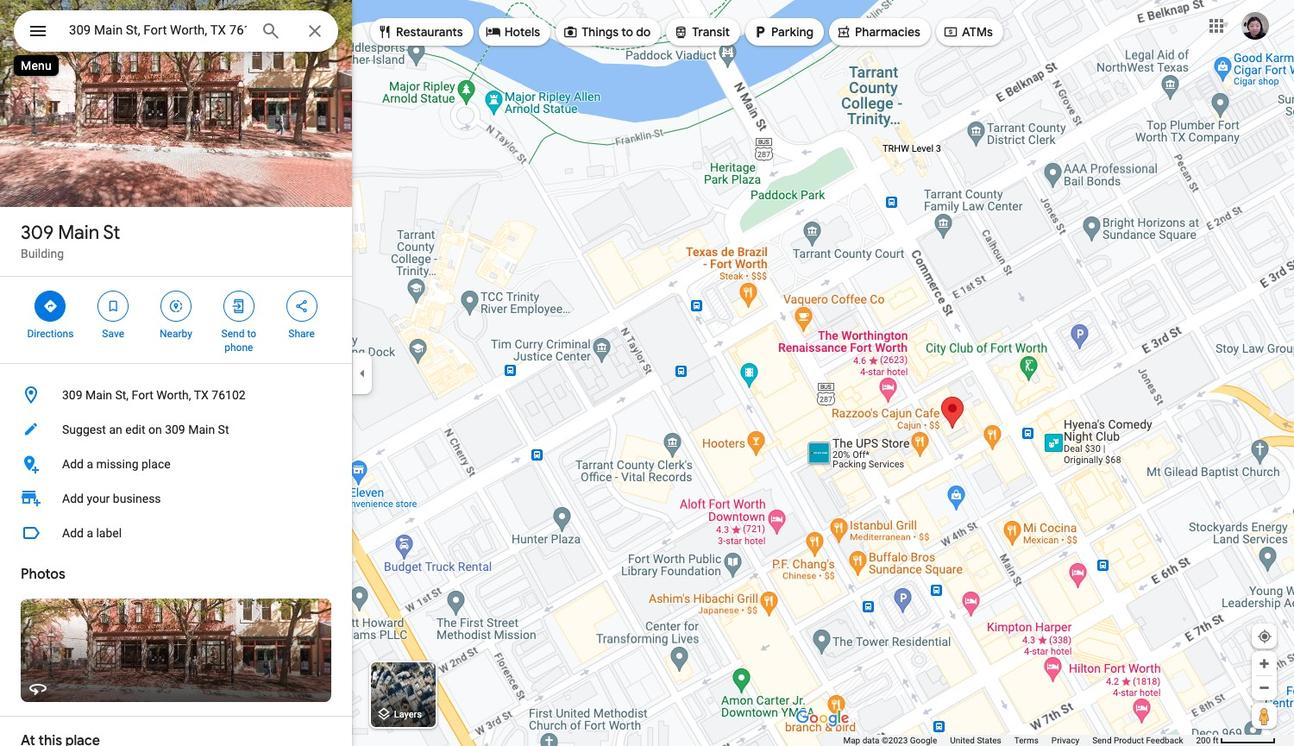 Task type: vqa. For each thing, say whether or not it's contained in the screenshot.
do
yes



Task type: locate. For each thing, give the bounding box(es) containing it.
309
[[21, 221, 54, 245], [62, 388, 83, 402], [165, 423, 185, 437]]

pharmacies
[[855, 24, 921, 40]]

to inside the send to phone
[[247, 328, 256, 340]]

add inside 'button'
[[62, 457, 84, 471]]

1 vertical spatial add
[[62, 492, 84, 506]]

a for missing
[[87, 457, 93, 471]]

0 horizontal spatial st
[[103, 221, 120, 245]]

309 inside button
[[62, 388, 83, 402]]

add left the label
[[62, 527, 84, 540]]

an
[[109, 423, 122, 437]]

footer
[[844, 735, 1197, 747]]

1 vertical spatial to
[[247, 328, 256, 340]]

1 vertical spatial main
[[85, 388, 112, 402]]

building
[[21, 247, 64, 261]]

309 right on
[[165, 423, 185, 437]]

1 horizontal spatial 309
[[62, 388, 83, 402]]

add a missing place button
[[0, 447, 352, 482]]

save
[[102, 328, 124, 340]]


[[28, 19, 48, 43]]

a inside "button"
[[87, 527, 93, 540]]

 things to do
[[563, 22, 651, 41]]

1 horizontal spatial to
[[622, 24, 634, 40]]

0 horizontal spatial send
[[221, 328, 245, 340]]

tx
[[194, 388, 209, 402]]


[[486, 22, 501, 41]]

2 vertical spatial main
[[188, 423, 215, 437]]

main
[[58, 221, 99, 245], [85, 388, 112, 402], [188, 423, 215, 437]]


[[231, 297, 247, 316]]

send product feedback
[[1093, 736, 1184, 746]]

united states
[[951, 736, 1002, 746]]

0 vertical spatial a
[[87, 457, 93, 471]]

0 vertical spatial send
[[221, 328, 245, 340]]

0 horizontal spatial to
[[247, 328, 256, 340]]

1 add from the top
[[62, 457, 84, 471]]


[[674, 22, 689, 41]]

states
[[977, 736, 1002, 746]]

add inside "button"
[[62, 527, 84, 540]]

309 main st, fort worth, tx 76102
[[62, 388, 246, 402]]

2 a from the top
[[87, 527, 93, 540]]

main up building
[[58, 221, 99, 245]]

main inside button
[[85, 388, 112, 402]]

add left "your"
[[62, 492, 84, 506]]

309 inside 309 main st building
[[21, 221, 54, 245]]


[[294, 297, 310, 316]]

 pharmacies
[[836, 22, 921, 41]]

3 add from the top
[[62, 527, 84, 540]]

privacy button
[[1052, 735, 1080, 747]]

309 up suggest on the bottom
[[62, 388, 83, 402]]

0 vertical spatial 309
[[21, 221, 54, 245]]

st,
[[115, 388, 129, 402]]

add a label button
[[0, 516, 352, 551]]

worth,
[[156, 388, 191, 402]]

add down suggest on the bottom
[[62, 457, 84, 471]]

add a missing place
[[62, 457, 171, 471]]


[[105, 297, 121, 316]]

parking
[[772, 24, 814, 40]]

send inside button
[[1093, 736, 1112, 746]]

a left the label
[[87, 527, 93, 540]]

send
[[221, 328, 245, 340], [1093, 736, 1112, 746]]


[[377, 22, 393, 41]]

photos
[[21, 566, 65, 583]]

©2023
[[882, 736, 908, 746]]

add
[[62, 457, 84, 471], [62, 492, 84, 506], [62, 527, 84, 540]]

1 vertical spatial st
[[218, 423, 229, 437]]

a left missing
[[87, 457, 93, 471]]

0 vertical spatial main
[[58, 221, 99, 245]]

restaurants
[[396, 24, 463, 40]]

add for add a label
[[62, 527, 84, 540]]

hotels
[[505, 24, 540, 40]]

send up phone
[[221, 328, 245, 340]]

 restaurants
[[377, 22, 463, 41]]

2 horizontal spatial 309
[[165, 423, 185, 437]]

main down tx
[[188, 423, 215, 437]]

add a label
[[62, 527, 122, 540]]

footer containing map data ©2023 google
[[844, 735, 1197, 747]]

 transit
[[674, 22, 730, 41]]

 parking
[[753, 22, 814, 41]]

1 vertical spatial send
[[1093, 736, 1112, 746]]

 button
[[14, 10, 62, 55]]

st inside button
[[218, 423, 229, 437]]

to up phone
[[247, 328, 256, 340]]

309 main st, fort worth, tx 76102 button
[[0, 378, 352, 413]]

main inside 309 main st building
[[58, 221, 99, 245]]

309 inside button
[[165, 423, 185, 437]]

data
[[863, 736, 880, 746]]

st
[[103, 221, 120, 245], [218, 423, 229, 437]]

nearby
[[160, 328, 192, 340]]

to
[[622, 24, 634, 40], [247, 328, 256, 340]]

st up  at top
[[103, 221, 120, 245]]

1 horizontal spatial send
[[1093, 736, 1112, 746]]

None field
[[69, 20, 247, 41]]

google maps element
[[0, 0, 1295, 747]]

show your location image
[[1258, 629, 1273, 645]]

1 vertical spatial a
[[87, 527, 93, 540]]

to left do
[[622, 24, 634, 40]]

2 vertical spatial add
[[62, 527, 84, 540]]

0 vertical spatial to
[[622, 24, 634, 40]]

 search field
[[14, 10, 338, 55]]

united states button
[[951, 735, 1002, 747]]

st down 76102
[[218, 423, 229, 437]]

0 vertical spatial add
[[62, 457, 84, 471]]

send to phone
[[221, 328, 256, 354]]

send left "product"
[[1093, 736, 1112, 746]]

1 vertical spatial 309
[[62, 388, 83, 402]]

main left st, on the bottom left
[[85, 388, 112, 402]]

a inside 'button'
[[87, 457, 93, 471]]

a
[[87, 457, 93, 471], [87, 527, 93, 540]]

0 horizontal spatial 309
[[21, 221, 54, 245]]

add for add your business
[[62, 492, 84, 506]]

1 horizontal spatial st
[[218, 423, 229, 437]]

0 vertical spatial st
[[103, 221, 120, 245]]

1 a from the top
[[87, 457, 93, 471]]

309 up building
[[21, 221, 54, 245]]

share
[[289, 328, 315, 340]]

none field inside 309 main st, fort worth, tx 76102 field
[[69, 20, 247, 41]]

add for add a missing place
[[62, 457, 84, 471]]

76102
[[212, 388, 246, 402]]

send inside the send to phone
[[221, 328, 245, 340]]

zoom out image
[[1258, 682, 1271, 695]]

2 vertical spatial 309
[[165, 423, 185, 437]]

2 add from the top
[[62, 492, 84, 506]]

add your business link
[[0, 482, 352, 516]]

suggest an edit on 309 main st
[[62, 423, 229, 437]]



Task type: describe. For each thing, give the bounding box(es) containing it.
200 ft
[[1197, 736, 1219, 746]]

309 main st building
[[21, 221, 120, 261]]

200 ft button
[[1197, 736, 1277, 746]]

309 for st
[[21, 221, 54, 245]]


[[168, 297, 184, 316]]

map data ©2023 google
[[844, 736, 938, 746]]

missing
[[96, 457, 139, 471]]

directions
[[27, 328, 74, 340]]


[[43, 297, 58, 316]]

309 main st main content
[[0, 0, 352, 747]]

united
[[951, 736, 975, 746]]

main inside button
[[188, 423, 215, 437]]

a for label
[[87, 527, 93, 540]]

fort
[[132, 388, 153, 402]]

200
[[1197, 736, 1211, 746]]

label
[[96, 527, 122, 540]]

place
[[142, 457, 171, 471]]

add your business
[[62, 492, 161, 506]]

on
[[148, 423, 162, 437]]

send for send product feedback
[[1093, 736, 1112, 746]]


[[563, 22, 578, 41]]

st inside 309 main st building
[[103, 221, 120, 245]]

send for send to phone
[[221, 328, 245, 340]]

actions for 309 main st region
[[0, 277, 352, 363]]

terms
[[1015, 736, 1039, 746]]

map
[[844, 736, 861, 746]]

main for st
[[58, 221, 99, 245]]

google
[[910, 736, 938, 746]]

phone
[[225, 342, 253, 354]]

transit
[[692, 24, 730, 40]]

zoom in image
[[1258, 658, 1271, 671]]

to inside ' things to do'
[[622, 24, 634, 40]]

google account: michele murakami  
(michele.murakami@adept.ai) image
[[1242, 12, 1270, 39]]

 hotels
[[486, 22, 540, 41]]

ft
[[1213, 736, 1219, 746]]


[[943, 22, 959, 41]]

privacy
[[1052, 736, 1080, 746]]

things
[[582, 24, 619, 40]]

collapse side panel image
[[353, 364, 372, 383]]

feedback
[[1147, 736, 1184, 746]]

terms button
[[1015, 735, 1039, 747]]

do
[[636, 24, 651, 40]]

suggest an edit on 309 main st button
[[0, 413, 352, 447]]

send product feedback button
[[1093, 735, 1184, 747]]

edit
[[125, 423, 145, 437]]

main for st,
[[85, 388, 112, 402]]

business
[[113, 492, 161, 506]]


[[753, 22, 768, 41]]

 atms
[[943, 22, 993, 41]]

footer inside google maps element
[[844, 735, 1197, 747]]

product
[[1114, 736, 1145, 746]]

309 Main St, Fort Worth, TX 76102 field
[[14, 10, 338, 52]]

your
[[87, 492, 110, 506]]


[[836, 22, 852, 41]]

show street view coverage image
[[1252, 703, 1277, 729]]

layers
[[394, 710, 422, 721]]

atms
[[962, 24, 993, 40]]

suggest
[[62, 423, 106, 437]]

309 for st,
[[62, 388, 83, 402]]



